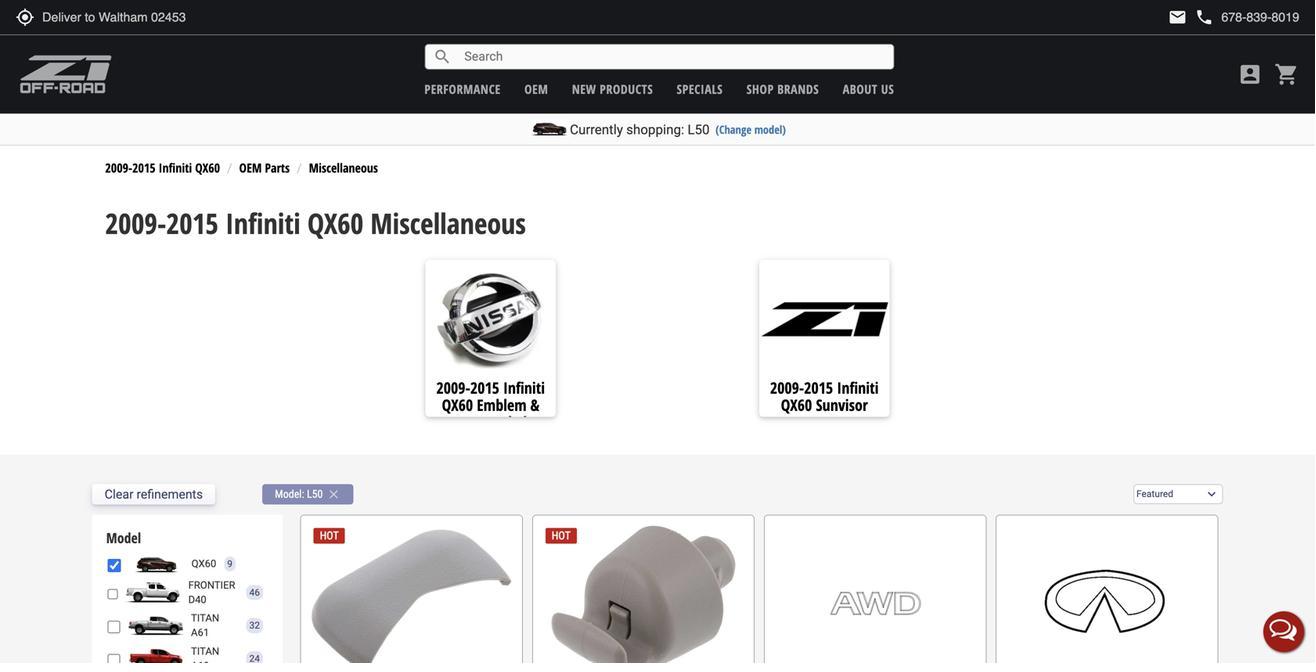 Task type: describe. For each thing, give the bounding box(es) containing it.
2009- for 2009-2015 infiniti qx60
[[105, 159, 132, 176]]

qx60 for 2009-2015 infiniti qx60 miscellaneous
[[307, 204, 364, 242]]

infiniti for 2009-2015 infiniti qx60 emblem & name label
[[503, 377, 545, 398]]

l50 inside model: l50 close
[[307, 488, 323, 500]]

oem parts
[[239, 159, 290, 176]]

search
[[433, 47, 452, 66]]

specials
[[677, 81, 723, 97]]

Search search field
[[452, 45, 894, 69]]

infiniti for 2009-2015 infiniti qx60 sunvisor
[[837, 377, 879, 398]]

performance link
[[425, 81, 501, 97]]

shopping:
[[626, 122, 684, 137]]

mail phone
[[1168, 8, 1214, 27]]

currently
[[570, 122, 623, 137]]

qx60 for 2009-2015 infiniti qx60
[[195, 159, 220, 176]]

my_location
[[16, 8, 34, 27]]

oem for oem link
[[525, 81, 548, 97]]

shop brands link
[[747, 81, 819, 97]]

2009-2015 infiniti qx60 emblem & name label link
[[426, 377, 556, 433]]

products
[[600, 81, 653, 97]]

emblem
[[477, 394, 527, 416]]

about us link
[[843, 81, 894, 97]]

titan a61
[[191, 612, 219, 639]]

clear refinements
[[105, 487, 203, 502]]

46
[[249, 587, 260, 598]]

sunvisor
[[816, 394, 868, 416]]

name
[[454, 411, 491, 433]]

nissan titan a60 2004 2005 2006 2007 2008 2009 2010 2011 2012 2013 2014 2015 vk56de 5.6l s se sv sl le xe pro-4x offroad z1 off-road image
[[125, 649, 187, 663]]

model:
[[275, 488, 304, 500]]

z1 motorsports logo image
[[20, 55, 112, 94]]

2015 for 2009-2015 infiniti qx60 sunvisor
[[804, 377, 833, 398]]

clear
[[105, 487, 133, 502]]

phone
[[1195, 8, 1214, 27]]

2009-2015 infiniti qx60
[[105, 159, 220, 176]]

mail link
[[1168, 8, 1187, 27]]

label
[[495, 411, 527, 433]]

brands
[[778, 81, 819, 97]]

a60
[[191, 660, 209, 663]]

2009-2015 infiniti qx60 miscellaneous
[[105, 204, 526, 242]]

2009-2015 infiniti qx60 emblem & name label
[[437, 377, 545, 433]]

oem for oem parts
[[239, 159, 262, 176]]

shopping_cart
[[1275, 62, 1300, 87]]

frontier
[[188, 579, 235, 591]]

phone link
[[1195, 8, 1300, 27]]

2009-2015 infiniti qx60 link
[[105, 159, 220, 176]]

mail
[[1168, 8, 1187, 27]]

2015 for 2009-2015 infiniti qx60
[[132, 159, 156, 176]]

performance
[[425, 81, 501, 97]]



Task type: vqa. For each thing, say whether or not it's contained in the screenshot.
$10
no



Task type: locate. For each thing, give the bounding box(es) containing it.
us
[[881, 81, 894, 97]]

oem left parts
[[239, 159, 262, 176]]

2 titan from the top
[[191, 645, 219, 657]]

parts
[[265, 159, 290, 176]]

account_box link
[[1234, 62, 1267, 87]]

0 horizontal spatial l50
[[307, 488, 323, 500]]

model: l50 close
[[275, 487, 341, 501]]

1 horizontal spatial l50
[[688, 122, 710, 137]]

qx60 inside "2009-2015 infiniti qx60 emblem & name label"
[[442, 394, 473, 416]]

about us
[[843, 81, 894, 97]]

(change
[[716, 122, 752, 137]]

0 vertical spatial titan
[[191, 612, 219, 624]]

l50 left the (change
[[688, 122, 710, 137]]

&
[[530, 394, 540, 416]]

specials link
[[677, 81, 723, 97]]

qx60 down miscellaneous link
[[307, 204, 364, 242]]

clear refinements button
[[92, 484, 215, 504]]

1 horizontal spatial oem
[[525, 81, 548, 97]]

2015 inside "2009-2015 infiniti qx60 emblem & name label"
[[470, 377, 499, 398]]

2009-
[[105, 159, 132, 176], [105, 204, 166, 242], [437, 377, 470, 398], [770, 377, 804, 398]]

0 vertical spatial l50
[[688, 122, 710, 137]]

titan
[[191, 612, 219, 624], [191, 645, 219, 657]]

frontier d40
[[188, 579, 235, 606]]

new products link
[[572, 81, 653, 97]]

2009-2015 infiniti qx60 sunvisor
[[770, 377, 879, 416]]

l50
[[688, 122, 710, 137], [307, 488, 323, 500]]

None checkbox
[[108, 559, 121, 572], [108, 588, 118, 601], [108, 654, 121, 663], [108, 559, 121, 572], [108, 588, 118, 601], [108, 654, 121, 663]]

titan up a61
[[191, 612, 219, 624]]

2009- inside "2009-2015 infiniti qx60 emblem & name label"
[[437, 377, 470, 398]]

qx60 inside 2009-2015 infiniti qx60 sunvisor
[[781, 394, 812, 416]]

miscellaneous link
[[309, 159, 378, 176]]

32
[[249, 620, 260, 631]]

d40
[[188, 594, 206, 606]]

titan a60
[[191, 645, 219, 663]]

nissan titan xd h61 2016 2017 2018 2019 2020 cummins diesel z1 off-road image
[[125, 616, 187, 636]]

shopping_cart link
[[1271, 62, 1300, 87]]

1 vertical spatial oem
[[239, 159, 262, 176]]

model)
[[755, 122, 786, 137]]

0 vertical spatial oem
[[525, 81, 548, 97]]

2009- for 2009-2015 infiniti qx60 emblem & name label
[[437, 377, 470, 398]]

1 titan from the top
[[191, 612, 219, 624]]

1 vertical spatial l50
[[307, 488, 323, 500]]

titan up a60
[[191, 645, 219, 657]]

None checkbox
[[108, 621, 121, 634]]

2015 inside 2009-2015 infiniti qx60 sunvisor
[[804, 377, 833, 398]]

qx60 left "emblem"
[[442, 394, 473, 416]]

titan for a61
[[191, 612, 219, 624]]

shop
[[747, 81, 774, 97]]

qx60 left sunvisor
[[781, 394, 812, 416]]

close
[[327, 487, 341, 501]]

1 vertical spatial miscellaneous
[[371, 204, 526, 242]]

account_box
[[1238, 62, 1263, 87]]

2015 for 2009-2015 infiniti qx60 miscellaneous
[[166, 204, 219, 242]]

2015 for 2009-2015 infiniti qx60 emblem & name label
[[470, 377, 499, 398]]

qx60 for 2009-2015 infiniti qx60 emblem & name label
[[442, 394, 473, 416]]

qx60 for 2009-2015 infiniti qx60 sunvisor
[[781, 394, 812, 416]]

oem left new
[[525, 81, 548, 97]]

miscellaneous
[[309, 159, 378, 176], [371, 204, 526, 242]]

currently shopping: l50 (change model)
[[570, 122, 786, 137]]

0 horizontal spatial oem
[[239, 159, 262, 176]]

2009- inside 2009-2015 infiniti qx60 sunvisor
[[770, 377, 804, 398]]

infiniti for 2009-2015 infiniti qx60
[[159, 159, 192, 176]]

model
[[106, 529, 141, 548]]

infiniti
[[159, 159, 192, 176], [225, 204, 301, 242], [503, 377, 545, 398], [837, 377, 879, 398]]

(change model) link
[[716, 122, 786, 137]]

oem parts link
[[239, 159, 290, 176]]

new products
[[572, 81, 653, 97]]

qx60 left "oem parts"
[[195, 159, 220, 176]]

qx60 up "frontier"
[[192, 558, 216, 570]]

0 vertical spatial miscellaneous
[[309, 159, 378, 176]]

2009- for 2009-2015 infiniti qx60 sunvisor
[[770, 377, 804, 398]]

refinements
[[137, 487, 203, 502]]

infiniti inside 2009-2015 infiniti qx60 sunvisor
[[837, 377, 879, 398]]

new
[[572, 81, 596, 97]]

infiniti for 2009-2015 infiniti qx60 miscellaneous
[[225, 204, 301, 242]]

infiniti qx60 l50 2013 2014 2015 2016 2017 2018 2019 2020 vq35de vq35dd 3.5l z1 off-road image
[[125, 554, 188, 574]]

nissan frontier d40 2005 2006 2007 2008 2009 2010 2011 2012 2013 2014 2015 2016 2017 2018 2019 2020 2021 vq40de vq38dd qr25de 4.0l 3.8l 2.5l s se sl sv le xe pro-4x offroad z1 off-road image
[[122, 583, 184, 603]]

shop brands
[[747, 81, 819, 97]]

about
[[843, 81, 878, 97]]

2015
[[132, 159, 156, 176], [166, 204, 219, 242], [470, 377, 499, 398], [804, 377, 833, 398]]

a61
[[191, 627, 209, 639]]

9
[[227, 559, 233, 570]]

oem link
[[525, 81, 548, 97]]

oem
[[525, 81, 548, 97], [239, 159, 262, 176]]

infiniti inside "2009-2015 infiniti qx60 emblem & name label"
[[503, 377, 545, 398]]

2009- for 2009-2015 infiniti qx60 miscellaneous
[[105, 204, 166, 242]]

qx60
[[195, 159, 220, 176], [307, 204, 364, 242], [442, 394, 473, 416], [781, 394, 812, 416], [192, 558, 216, 570]]

1 vertical spatial titan
[[191, 645, 219, 657]]

titan for a60
[[191, 645, 219, 657]]

2009-2015 infiniti qx60 sunvisor link
[[759, 377, 890, 416]]

l50 left close on the left bottom of page
[[307, 488, 323, 500]]



